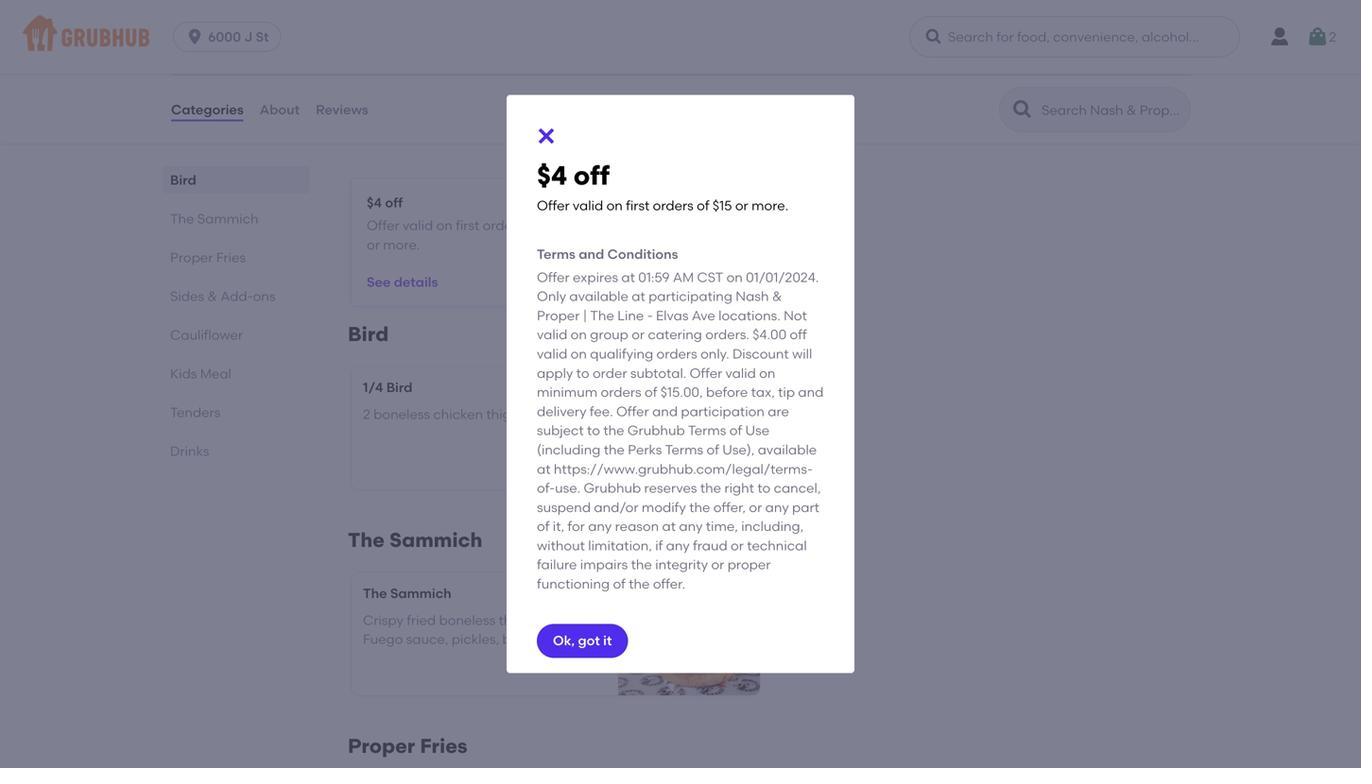 Task type: vqa. For each thing, say whether or not it's contained in the screenshot.
'will'
yes



Task type: locate. For each thing, give the bounding box(es) containing it.
0 vertical spatial 2
[[1330, 29, 1337, 45]]

crispy
[[363, 613, 404, 629]]

group
[[590, 327, 629, 343]]

0 vertical spatial proper fries
[[170, 250, 246, 266]]

1 vertical spatial off
[[385, 195, 403, 211]]

use
[[746, 423, 770, 439]]

terms down the participation
[[688, 423, 727, 439]]

1 vertical spatial available
[[758, 442, 817, 458]]

$12.00
[[709, 380, 749, 396]]

sauce,
[[406, 632, 449, 648]]

1 svg image from the left
[[185, 27, 204, 46]]

bird right 1/4
[[386, 380, 413, 396]]

and right the tip
[[798, 384, 824, 401]]

$15 up cst
[[713, 198, 732, 214]]

and up expires
[[579, 247, 604, 263]]

available down the use
[[758, 442, 817, 458]]

2 & from the left
[[207, 288, 217, 305]]

delivery
[[537, 404, 587, 420]]

0 horizontal spatial svg image
[[535, 125, 558, 148]]

offer,
[[714, 500, 746, 516]]

0 horizontal spatial 2
[[363, 406, 370, 423]]

grubhub up perks
[[628, 423, 685, 439]]

0 horizontal spatial first
[[456, 218, 480, 234]]

terms up only
[[537, 247, 576, 263]]

0 vertical spatial $15
[[713, 198, 732, 214]]

1 horizontal spatial $4
[[537, 160, 567, 192]]

more. up see details
[[383, 237, 420, 253]]

valid up apply
[[537, 346, 568, 362]]

0 vertical spatial sammich
[[197, 211, 259, 227]]

2 for 2
[[1330, 29, 1337, 45]]

or up proper
[[731, 538, 744, 554]]

the left perks
[[604, 442, 625, 458]]

0 horizontal spatial $4
[[367, 195, 382, 211]]

more. up 01/01/2024.
[[752, 198, 789, 214]]

2 vertical spatial and
[[653, 404, 678, 420]]

svg image
[[185, 27, 204, 46], [925, 27, 944, 46]]

1 vertical spatial proper fries
[[348, 735, 468, 759]]

1 horizontal spatial svg image
[[1307, 26, 1330, 48]]

1 & from the left
[[772, 288, 782, 305]]

01/01/2024.
[[746, 269, 819, 285]]

off
[[574, 160, 610, 192], [385, 195, 403, 211], [790, 327, 807, 343]]

cancel,
[[774, 480, 821, 496]]

discount
[[733, 346, 789, 362]]

nash
[[736, 288, 769, 305]]

proper
[[170, 250, 213, 266], [537, 308, 580, 324], [348, 735, 415, 759]]

terms up https://www.grubhub.com/legal/terms-
[[665, 442, 704, 458]]

0 horizontal spatial &
[[207, 288, 217, 305]]

1 horizontal spatial 2
[[1330, 29, 1337, 45]]

off up promo image
[[574, 160, 610, 192]]

of-
[[537, 480, 555, 496]]

0 horizontal spatial available
[[570, 288, 629, 305]]

$15
[[713, 198, 732, 214], [543, 218, 562, 234]]

1 horizontal spatial svg image
[[925, 27, 944, 46]]

2 vertical spatial to
[[758, 480, 771, 496]]

1 horizontal spatial fries
[[420, 735, 468, 759]]

any up including, at the bottom right
[[766, 500, 789, 516]]

valid up expires
[[573, 198, 603, 214]]

first
[[626, 198, 650, 214], [456, 218, 480, 234]]

0 vertical spatial fries
[[216, 250, 246, 266]]

https://www.grubhub.com/legal/terms-
[[554, 461, 813, 477]]

the sammich image
[[618, 573, 760, 696]]

grubhub up and/or
[[584, 480, 641, 496]]

catering
[[648, 327, 702, 343]]

crispy fried boneless thigh, slaw, fuego sauce, pickles, butter bun.
[[363, 613, 573, 648]]

qualifying
[[590, 346, 654, 362]]

details
[[394, 274, 438, 290]]

on up 'tax,' in the right of the page
[[760, 365, 776, 381]]

0 horizontal spatial svg image
[[185, 27, 204, 46]]

1 vertical spatial sammich
[[390, 529, 483, 553]]

bird down see
[[348, 323, 389, 347]]

2 inside 2 button
[[1330, 29, 1337, 45]]

1 vertical spatial boneless
[[439, 613, 496, 629]]

sides
[[170, 288, 204, 305]]

1 vertical spatial $4
[[367, 195, 382, 211]]

1 horizontal spatial more.
[[752, 198, 789, 214]]

before
[[706, 384, 748, 401]]

off up see details
[[385, 195, 403, 211]]

for
[[568, 519, 585, 535]]

and down $15.00,
[[653, 404, 678, 420]]

$4.00
[[753, 327, 787, 343]]

2 horizontal spatial off
[[790, 327, 807, 343]]

0 vertical spatial to
[[576, 365, 590, 381]]

the up time, at the right of the page
[[690, 500, 711, 516]]

2 vertical spatial off
[[790, 327, 807, 343]]

0 vertical spatial svg image
[[1307, 26, 1330, 48]]

orders.
[[706, 327, 750, 343]]

1 horizontal spatial $15
[[713, 198, 732, 214]]

0 horizontal spatial boneless
[[374, 406, 430, 423]]

boneless
[[374, 406, 430, 423], [439, 613, 496, 629]]

sammich
[[197, 211, 259, 227], [390, 529, 483, 553], [390, 586, 452, 602]]

limitation,
[[588, 538, 652, 554]]

1 vertical spatial 2
[[363, 406, 370, 423]]

1 horizontal spatial first
[[626, 198, 650, 214]]

1 horizontal spatial available
[[758, 442, 817, 458]]

including,
[[742, 519, 804, 535]]

$15.00,
[[661, 384, 703, 401]]

terms
[[537, 247, 576, 263], [688, 423, 727, 439], [665, 442, 704, 458]]

&
[[772, 288, 782, 305], [207, 288, 217, 305]]

ok, got it
[[553, 633, 612, 649]]

bird
[[170, 172, 196, 188], [348, 323, 389, 347], [386, 380, 413, 396]]

to
[[576, 365, 590, 381], [587, 423, 600, 439], [758, 480, 771, 496]]

0 horizontal spatial proper
[[170, 250, 213, 266]]

0 horizontal spatial proper fries
[[170, 250, 246, 266]]

on
[[607, 198, 623, 214], [436, 218, 453, 234], [727, 269, 743, 285], [571, 327, 587, 343], [571, 346, 587, 362], [760, 365, 776, 381]]

off down not
[[790, 327, 807, 343]]

1 vertical spatial grubhub
[[584, 480, 641, 496]]

sides & add-ons
[[170, 288, 276, 305]]

of up "use),"
[[730, 423, 742, 439]]

the down 'limitation,'
[[631, 557, 652, 573]]

any right if
[[666, 538, 690, 554]]

the up offer,
[[701, 480, 722, 496]]

terms and conditions offer expires at 01:59 am cst on 01/01/2024. only available at participating nash & proper | the line - elvas ave locations. not valid on group or catering orders. $4.00 off valid on qualifying orders only. discount will apply to order subtotal. offer valid on minimum orders of $15.00, before tax, tip and delivery fee. offer and participation are subject to the grubhub terms of use (including the perks terms of use), available at https://www.grubhub.com/legal/terms- of-use. grubhub reserves the right to cancel, suspend and/or modify the offer, or any part of it, for any reason at any time, including, without limitation, if any fraud or technical failure impairs the integrity or proper functioning of the offer.
[[537, 247, 824, 592]]

the sammich
[[170, 211, 259, 227], [348, 529, 483, 553], [363, 586, 452, 602]]

am
[[673, 269, 694, 285]]

1 vertical spatial proper
[[537, 308, 580, 324]]

1 vertical spatial to
[[587, 423, 600, 439]]

2 horizontal spatial proper
[[537, 308, 580, 324]]

$15 up only
[[543, 218, 562, 234]]

$4 off offer valid on first orders of $15 or more.
[[537, 160, 789, 214], [367, 195, 562, 253]]

& left add-
[[207, 288, 217, 305]]

2 vertical spatial bird
[[386, 380, 413, 396]]

2 vertical spatial terms
[[665, 442, 704, 458]]

off inside terms and conditions offer expires at 01:59 am cst on 01/01/2024. only available at participating nash & proper | the line - elvas ave locations. not valid on group or catering orders. $4.00 off valid on qualifying orders only. discount will apply to order subtotal. offer valid on minimum orders of $15.00, before tax, tip and delivery fee. offer and participation are subject to the grubhub terms of use (including the perks terms of use), available at https://www.grubhub.com/legal/terms- of-use. grubhub reserves the right to cancel, suspend and/or modify the offer, or any part of it, for any reason at any time, including, without limitation, if any fraud or technical failure impairs the integrity or proper functioning of the offer.
[[790, 327, 807, 343]]

1 horizontal spatial proper
[[348, 735, 415, 759]]

participating
[[649, 288, 733, 305]]

2
[[1330, 29, 1337, 45], [363, 406, 370, 423]]

boneless up pickles, in the left bottom of the page
[[439, 613, 496, 629]]

at up of-
[[537, 461, 551, 477]]

offer
[[537, 198, 570, 214], [367, 218, 400, 234], [537, 269, 570, 285], [690, 365, 723, 381], [617, 404, 649, 420]]

categories
[[171, 102, 244, 118]]

1 horizontal spatial and
[[653, 404, 678, 420]]

to up the minimum
[[576, 365, 590, 381]]

0 vertical spatial $4
[[537, 160, 567, 192]]

orders
[[653, 198, 694, 214], [483, 218, 524, 234], [657, 346, 698, 362], [601, 384, 642, 401]]

got
[[578, 633, 600, 649]]

bird down categories 'button' on the left top of the page
[[170, 172, 196, 188]]

bun.
[[545, 632, 573, 648]]

boneless down 1/4 bird
[[374, 406, 430, 423]]

1 horizontal spatial &
[[772, 288, 782, 305]]

available down expires
[[570, 288, 629, 305]]

perks
[[628, 442, 662, 458]]

1 horizontal spatial boneless
[[439, 613, 496, 629]]

fee.
[[590, 404, 613, 420]]

0 vertical spatial more.
[[752, 198, 789, 214]]

on down |
[[571, 327, 587, 343]]

& down 01/01/2024.
[[772, 288, 782, 305]]

1 vertical spatial and
[[798, 384, 824, 401]]

0 horizontal spatial and
[[579, 247, 604, 263]]

the left the offer.
[[629, 576, 650, 592]]

1 vertical spatial $15
[[543, 218, 562, 234]]

subtotal.
[[631, 365, 687, 381]]

to right right
[[758, 480, 771, 496]]

0 vertical spatial off
[[574, 160, 610, 192]]

to down fee.
[[587, 423, 600, 439]]

0 vertical spatial available
[[570, 288, 629, 305]]

pickles,
[[452, 632, 499, 648]]

svg image
[[1307, 26, 1330, 48], [535, 125, 558, 148]]

1 horizontal spatial off
[[574, 160, 610, 192]]

$4 off offer valid on first orders of $15 or more. up conditions
[[537, 160, 789, 214]]

more.
[[752, 198, 789, 214], [383, 237, 420, 253]]

1 vertical spatial svg image
[[535, 125, 558, 148]]

not
[[784, 308, 807, 324]]

2 vertical spatial proper
[[348, 735, 415, 759]]

2 svg image from the left
[[925, 27, 944, 46]]

$4
[[537, 160, 567, 192], [367, 195, 382, 211]]

of up cst
[[697, 198, 710, 214]]

the
[[604, 423, 625, 439], [604, 442, 625, 458], [701, 480, 722, 496], [690, 500, 711, 516], [631, 557, 652, 573], [629, 576, 650, 592]]

ons
[[253, 288, 276, 305]]

1 vertical spatial more.
[[383, 237, 420, 253]]

technical
[[747, 538, 807, 554]]

0 vertical spatial bird
[[170, 172, 196, 188]]

at down the modify
[[662, 519, 676, 535]]

0 vertical spatial proper
[[170, 250, 213, 266]]

0 horizontal spatial $15
[[543, 218, 562, 234]]



Task type: describe. For each thing, give the bounding box(es) containing it.
offer up only
[[537, 269, 570, 285]]

2 vertical spatial the sammich
[[363, 586, 452, 602]]

j
[[244, 29, 253, 45]]

chicken
[[433, 406, 483, 423]]

add-
[[221, 288, 253, 305]]

search icon image
[[1012, 98, 1034, 121]]

modify
[[642, 500, 686, 516]]

or down fraud
[[712, 557, 725, 573]]

6000 j st
[[208, 29, 269, 45]]

0 horizontal spatial off
[[385, 195, 403, 211]]

2 for 2 boneless chicken thighs.
[[363, 406, 370, 423]]

valid up details
[[403, 218, 433, 234]]

reviews
[[316, 102, 369, 118]]

1/4 bird image
[[618, 367, 760, 490]]

2 boneless chicken thighs.
[[363, 406, 529, 423]]

|
[[583, 308, 587, 324]]

fuego
[[363, 632, 403, 648]]

proper inside terms and conditions offer expires at 01:59 am cst on 01/01/2024. only available at participating nash & proper | the line - elvas ave locations. not valid on group or catering orders. $4.00 off valid on qualifying orders only. discount will apply to order subtotal. offer valid on minimum orders of $15.00, before tax, tip and delivery fee. offer and participation are subject to the grubhub terms of use (including the perks terms of use), available at https://www.grubhub.com/legal/terms- of-use. grubhub reserves the right to cancel, suspend and/or modify the offer, or any part of it, for any reason at any time, including, without limitation, if any fraud or technical failure impairs the integrity or proper functioning of the offer.
[[537, 308, 580, 324]]

any up fraud
[[679, 519, 703, 535]]

only.
[[701, 346, 730, 362]]

part
[[792, 500, 820, 516]]

or down line
[[632, 327, 645, 343]]

of left "use),"
[[707, 442, 720, 458]]

1 vertical spatial bird
[[348, 323, 389, 347]]

reserves
[[644, 480, 697, 496]]

about button
[[259, 76, 301, 144]]

Search Nash & Proper | The Line search field
[[1040, 101, 1185, 119]]

1 horizontal spatial proper fries
[[348, 735, 468, 759]]

offer right fee.
[[617, 404, 649, 420]]

apply
[[537, 365, 573, 381]]

& inside terms and conditions offer expires at 01:59 am cst on 01/01/2024. only available at participating nash & proper | the line - elvas ave locations. not valid on group or catering orders. $4.00 off valid on qualifying orders only. discount will apply to order subtotal. offer valid on minimum orders of $15.00, before tax, tip and delivery fee. offer and participation are subject to the grubhub terms of use (including the perks terms of use), available at https://www.grubhub.com/legal/terms- of-use. grubhub reserves the right to cancel, suspend and/or modify the offer, or any part of it, for any reason at any time, including, without limitation, if any fraud or technical failure impairs the integrity or proper functioning of the offer.
[[772, 288, 782, 305]]

and/or
[[594, 500, 639, 516]]

categories button
[[170, 76, 245, 144]]

-
[[647, 308, 653, 324]]

ok, got it button
[[537, 624, 628, 658]]

impairs
[[580, 557, 628, 573]]

0 vertical spatial grubhub
[[628, 423, 685, 439]]

2 horizontal spatial and
[[798, 384, 824, 401]]

boneless inside crispy fried boneless thigh, slaw, fuego sauce, pickles, butter bun.
[[439, 613, 496, 629]]

$4 off offer valid on first orders of $15 or more. up details
[[367, 195, 562, 253]]

about
[[260, 102, 300, 118]]

drinks
[[170, 444, 209, 460]]

are
[[768, 404, 789, 420]]

main navigation navigation
[[0, 0, 1362, 74]]

tip
[[778, 384, 795, 401]]

minimum
[[537, 384, 598, 401]]

without
[[537, 538, 585, 554]]

2 button
[[1307, 20, 1337, 54]]

0 vertical spatial boneless
[[374, 406, 430, 423]]

of up only
[[527, 218, 540, 234]]

suspend
[[537, 500, 591, 516]]

line
[[618, 308, 644, 324]]

tax,
[[751, 384, 775, 401]]

of down the impairs
[[613, 576, 626, 592]]

or down right
[[749, 500, 762, 516]]

it
[[603, 633, 612, 649]]

st
[[256, 29, 269, 45]]

on up details
[[436, 218, 453, 234]]

1 vertical spatial fries
[[420, 735, 468, 759]]

only
[[537, 288, 566, 305]]

promo image
[[594, 209, 663, 278]]

order
[[593, 365, 627, 381]]

proper
[[728, 557, 771, 573]]

0 horizontal spatial more.
[[383, 237, 420, 253]]

01:59
[[639, 269, 670, 285]]

or up 01/01/2024.
[[736, 198, 749, 214]]

see details button
[[367, 265, 438, 299]]

kids
[[170, 366, 197, 382]]

if
[[655, 538, 663, 554]]

reason
[[615, 519, 659, 535]]

reviews button
[[315, 76, 370, 144]]

offer.
[[653, 576, 686, 592]]

butter
[[502, 632, 542, 648]]

see
[[367, 274, 391, 290]]

cst
[[697, 269, 724, 285]]

functioning
[[537, 576, 610, 592]]

at left the 01:59
[[622, 269, 635, 285]]

of down subtotal.
[[645, 384, 658, 401]]

on up conditions
[[607, 198, 623, 214]]

slaw,
[[538, 613, 570, 629]]

6000 j st button
[[173, 22, 289, 52]]

will
[[792, 346, 813, 362]]

see details
[[367, 274, 438, 290]]

cauliflower
[[170, 327, 243, 343]]

ave
[[692, 308, 716, 324]]

subject
[[537, 423, 584, 439]]

at up line
[[632, 288, 646, 305]]

kids meal
[[170, 366, 232, 382]]

0 vertical spatial and
[[579, 247, 604, 263]]

svg image inside 2 button
[[1307, 26, 1330, 48]]

on up apply
[[571, 346, 587, 362]]

of left it,
[[537, 519, 550, 535]]

integrity
[[655, 557, 708, 573]]

valid up before
[[726, 365, 756, 381]]

2 vertical spatial sammich
[[390, 586, 452, 602]]

the down fee.
[[604, 423, 625, 439]]

offer up see
[[367, 218, 400, 234]]

1/4 bird
[[363, 380, 413, 396]]

1 vertical spatial terms
[[688, 423, 727, 439]]

the inside terms and conditions offer expires at 01:59 am cst on 01/01/2024. only available at participating nash & proper | the line - elvas ave locations. not valid on group or catering orders. $4.00 off valid on qualifying orders only. discount will apply to order subtotal. offer valid on minimum orders of $15.00, before tax, tip and delivery fee. offer and participation are subject to the grubhub terms of use (including the perks terms of use), available at https://www.grubhub.com/legal/terms- of-use. grubhub reserves the right to cancel, suspend and/or modify the offer, or any part of it, for any reason at any time, including, without limitation, if any fraud or technical failure impairs the integrity or proper functioning of the offer.
[[590, 308, 614, 324]]

fraud
[[693, 538, 728, 554]]

locations.
[[719, 308, 781, 324]]

it,
[[553, 519, 565, 535]]

offer down only.
[[690, 365, 723, 381]]

failure
[[537, 557, 577, 573]]

tenders
[[170, 405, 221, 421]]

thighs.
[[486, 406, 529, 423]]

use.
[[555, 480, 581, 496]]

time,
[[706, 519, 738, 535]]

use),
[[723, 442, 755, 458]]

right
[[725, 480, 755, 496]]

meal
[[200, 366, 232, 382]]

conditions
[[608, 247, 678, 263]]

on right cst
[[727, 269, 743, 285]]

1/4
[[363, 380, 383, 396]]

6000
[[208, 29, 241, 45]]

0 vertical spatial the sammich
[[170, 211, 259, 227]]

elvas
[[656, 308, 689, 324]]

offer left promo image
[[537, 198, 570, 214]]

ok,
[[553, 633, 575, 649]]

valid down only
[[537, 327, 568, 343]]

1 vertical spatial first
[[456, 218, 480, 234]]

participation
[[681, 404, 765, 420]]

thigh,
[[499, 613, 535, 629]]

0 vertical spatial terms
[[537, 247, 576, 263]]

any right 'for'
[[588, 519, 612, 535]]

0 horizontal spatial fries
[[216, 250, 246, 266]]

0 vertical spatial first
[[626, 198, 650, 214]]

or up see
[[367, 237, 380, 253]]

1 vertical spatial the sammich
[[348, 529, 483, 553]]

svg image inside 6000 j st button
[[185, 27, 204, 46]]



